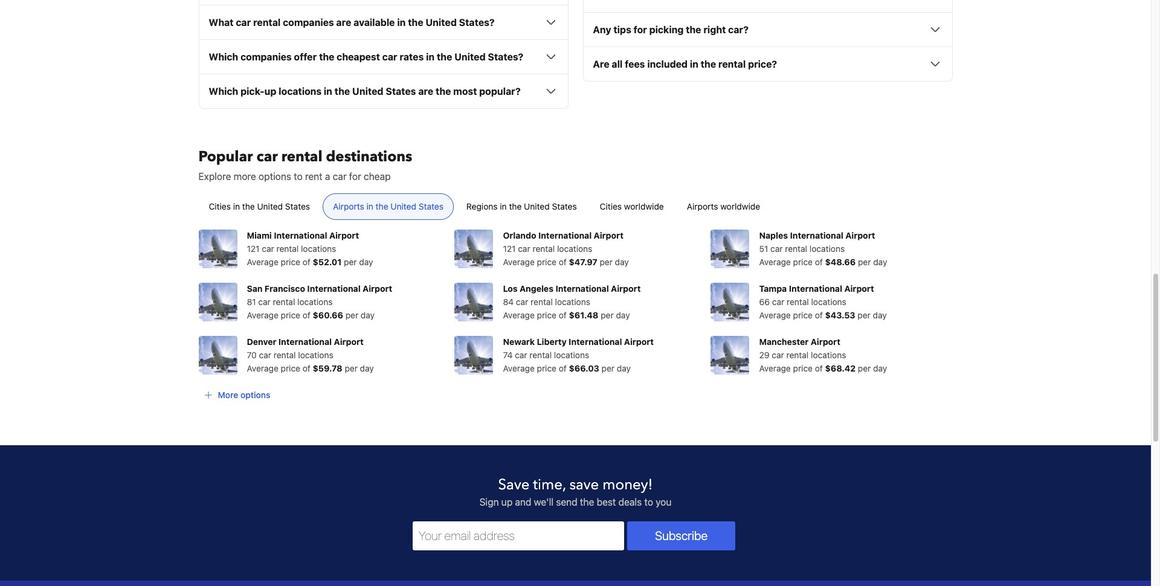 Task type: locate. For each thing, give the bounding box(es) containing it.
for
[[634, 24, 647, 35], [349, 171, 361, 182]]

price up the francisco at the left of the page
[[281, 257, 300, 267]]

the down more
[[242, 201, 255, 212]]

cheap car rental at san francisco international airport – sfo image
[[199, 283, 237, 322]]

of left $61.48
[[559, 310, 567, 320]]

66
[[759, 297, 770, 307]]

save
[[498, 475, 530, 495]]

naples international airport 51 car rental locations average price of $48.66 per day
[[759, 230, 887, 267]]

which for which companies offer the cheapest car rates  in the united states?
[[209, 52, 238, 62]]

locations up $48.66
[[810, 244, 845, 254]]

1 vertical spatial are
[[418, 86, 433, 97]]

save time, save money! footer
[[0, 445, 1151, 586]]

popular car rental destinations explore more options to rent a car for cheap
[[199, 147, 412, 182]]

1 vertical spatial states?
[[488, 52, 524, 62]]

international inside denver international airport 70 car rental locations average price of $59.78 per day
[[279, 337, 332, 347]]

1 vertical spatial to
[[645, 497, 653, 508]]

price left $48.66
[[793, 257, 813, 267]]

car
[[236, 17, 251, 28], [382, 52, 397, 62], [257, 147, 278, 167], [333, 171, 347, 182], [262, 244, 274, 254], [518, 244, 530, 254], [771, 244, 783, 254], [258, 297, 271, 307], [516, 297, 528, 307], [772, 297, 785, 307], [259, 350, 271, 360], [515, 350, 527, 360], [772, 350, 784, 360]]

1 cities from the left
[[209, 201, 231, 212]]

price?
[[748, 59, 777, 70]]

the down the right
[[701, 59, 716, 70]]

the left most
[[436, 86, 451, 97]]

the
[[408, 17, 423, 28], [686, 24, 701, 35], [319, 52, 334, 62], [437, 52, 452, 62], [701, 59, 716, 70], [335, 86, 350, 97], [436, 86, 451, 97], [242, 201, 255, 212], [376, 201, 388, 212], [509, 201, 522, 212], [580, 497, 594, 508]]

san francisco international airport 81 car rental locations average price of $60.66 per day
[[247, 284, 392, 320]]

rental inside san francisco international airport 81 car rental locations average price of $60.66 per day
[[273, 297, 295, 307]]

average down the 84
[[503, 310, 535, 320]]

miami international airport 121 car rental locations average price of $52.01 per day
[[247, 230, 373, 267]]

of left $66.03
[[559, 363, 567, 374]]

up inside dropdown button
[[265, 86, 276, 97]]

states? inside "dropdown button"
[[488, 52, 524, 62]]

car right 'popular'
[[257, 147, 278, 167]]

0 horizontal spatial for
[[349, 171, 361, 182]]

cities worldwide
[[600, 201, 664, 212]]

airports
[[333, 201, 364, 212], [687, 201, 718, 212]]

$59.78
[[313, 363, 342, 374]]

121
[[247, 244, 260, 254], [503, 244, 516, 254]]

rental down 'manchester'
[[787, 350, 809, 360]]

0 vertical spatial options
[[259, 171, 291, 182]]

you
[[656, 497, 672, 508]]

of left $48.66
[[815, 257, 823, 267]]

international up $59.78
[[279, 337, 332, 347]]

locations up $52.01
[[301, 244, 336, 254]]

international inside naples international airport 51 car rental locations average price of $48.66 per day
[[790, 230, 844, 241]]

1 worldwide from the left
[[624, 201, 664, 212]]

price inside "newark liberty international airport 74 car rental locations average price of $66.03 per day"
[[537, 363, 557, 374]]

miami
[[247, 230, 272, 241]]

for inside popular car rental destinations explore more options to rent a car for cheap
[[349, 171, 361, 182]]

airport
[[329, 230, 359, 241], [594, 230, 624, 241], [846, 230, 875, 241], [363, 284, 392, 294], [611, 284, 641, 294], [845, 284, 874, 294], [334, 337, 364, 347], [624, 337, 654, 347], [811, 337, 841, 347]]

day inside los angeles international airport 84 car rental locations average price of $61.48 per day
[[616, 310, 630, 320]]

price
[[281, 257, 300, 267], [537, 257, 557, 267], [793, 257, 813, 267], [281, 310, 300, 320], [537, 310, 557, 320], [793, 310, 813, 320], [281, 363, 300, 374], [537, 363, 557, 374], [793, 363, 813, 374]]

0 vertical spatial are
[[336, 17, 351, 28]]

for left cheap
[[349, 171, 361, 182]]

day right $43.53
[[873, 310, 887, 320]]

cheap car rental at newark liberty international airport – ewr image
[[455, 336, 493, 375]]

subscribe button
[[628, 522, 736, 551]]

1 horizontal spatial 121
[[503, 244, 516, 254]]

cities
[[209, 201, 231, 212], [600, 201, 622, 212]]

per inside naples international airport 51 car rental locations average price of $48.66 per day
[[858, 257, 871, 267]]

liberty
[[537, 337, 567, 347]]

airports worldwide
[[687, 201, 760, 212]]

regions in the united states
[[467, 201, 577, 212]]

per inside san francisco international airport 81 car rental locations average price of $60.66 per day
[[346, 310, 358, 320]]

worldwide
[[624, 201, 664, 212], [721, 201, 760, 212]]

locations inside dropdown button
[[279, 86, 322, 97]]

the down save
[[580, 497, 594, 508]]

the inside dropdown button
[[408, 17, 423, 28]]

offer
[[294, 52, 317, 62]]

are all fees included in the rental price?
[[593, 59, 777, 70]]

1 horizontal spatial to
[[645, 497, 653, 508]]

car right 51
[[771, 244, 783, 254]]

rental inside tampa international airport 66 car rental locations average price of $43.53 per day
[[787, 297, 809, 307]]

1 horizontal spatial for
[[634, 24, 647, 35]]

rental down orlando
[[533, 244, 555, 254]]

per right $61.48
[[601, 310, 614, 320]]

average down orlando
[[503, 257, 535, 267]]

international
[[274, 230, 327, 241], [538, 230, 592, 241], [790, 230, 844, 241], [307, 284, 361, 294], [556, 284, 609, 294], [789, 284, 843, 294], [279, 337, 332, 347], [569, 337, 622, 347]]

car inside denver international airport 70 car rental locations average price of $59.78 per day
[[259, 350, 271, 360]]

day inside the manchester airport 29 car rental locations average price of $68.42 per day
[[873, 363, 887, 374]]

in right available on the left top
[[397, 17, 406, 28]]

car right 81
[[258, 297, 271, 307]]

international inside san francisco international airport 81 car rental locations average price of $60.66 per day
[[307, 284, 361, 294]]

rental inside "miami international airport 121 car rental locations average price of $52.01 per day"
[[276, 244, 299, 254]]

cheap
[[364, 171, 391, 182]]

rental down tampa
[[787, 297, 809, 307]]

which inside "dropdown button"
[[209, 52, 238, 62]]

1 vertical spatial up
[[501, 497, 513, 508]]

price down the francisco at the left of the page
[[281, 310, 300, 320]]

international inside los angeles international airport 84 car rental locations average price of $61.48 per day
[[556, 284, 609, 294]]

states down "rent"
[[285, 201, 310, 212]]

2 worldwide from the left
[[721, 201, 760, 212]]

average down miami
[[247, 257, 279, 267]]

locations up $60.66
[[297, 297, 333, 307]]

states
[[386, 86, 416, 97], [285, 201, 310, 212], [419, 201, 444, 212], [552, 201, 577, 212]]

of left '$68.42'
[[815, 363, 823, 374]]

car left rates
[[382, 52, 397, 62]]

for right tips
[[634, 24, 647, 35]]

car right 70
[[259, 350, 271, 360]]

121 for miami international airport
[[247, 244, 260, 254]]

average inside denver international airport 70 car rental locations average price of $59.78 per day
[[247, 363, 279, 374]]

of left $60.66
[[303, 310, 311, 320]]

price up 'manchester'
[[793, 310, 813, 320]]

of inside naples international airport 51 car rental locations average price of $48.66 per day
[[815, 257, 823, 267]]

international up $66.03
[[569, 337, 622, 347]]

1 vertical spatial options
[[241, 390, 270, 400]]

rental down 'liberty'
[[530, 350, 552, 360]]

1 horizontal spatial are
[[418, 86, 433, 97]]

locations up $43.53
[[811, 297, 847, 307]]

per right $47.97
[[600, 257, 613, 267]]

international inside "miami international airport 121 car rental locations average price of $52.01 per day"
[[274, 230, 327, 241]]

in
[[397, 17, 406, 28], [426, 52, 435, 62], [690, 59, 699, 70], [324, 86, 332, 97], [233, 201, 240, 212], [367, 201, 373, 212], [500, 201, 507, 212]]

cities for cities in the united states
[[209, 201, 231, 212]]

day inside "miami international airport 121 car rental locations average price of $52.01 per day"
[[359, 257, 373, 267]]

car inside "miami international airport 121 car rental locations average price of $52.01 per day"
[[262, 244, 274, 254]]

car inside naples international airport 51 car rental locations average price of $48.66 per day
[[771, 244, 783, 254]]

rental up "rent"
[[281, 147, 322, 167]]

to left "rent"
[[294, 171, 303, 182]]

average down 29
[[759, 363, 791, 374]]

price left $59.78
[[281, 363, 300, 374]]

0 horizontal spatial worldwide
[[624, 201, 664, 212]]

1 121 from the left
[[247, 244, 260, 254]]

save
[[570, 475, 599, 495]]

international inside tampa international airport 66 car rental locations average price of $43.53 per day
[[789, 284, 843, 294]]

tampa international airport 66 car rental locations average price of $43.53 per day
[[759, 284, 887, 320]]

0 horizontal spatial 121
[[247, 244, 260, 254]]

74
[[503, 350, 513, 360]]

states up orlando international airport 121 car rental locations average price of $47.97 per day
[[552, 201, 577, 212]]

of inside denver international airport 70 car rental locations average price of $59.78 per day
[[303, 363, 311, 374]]

airports for airports worldwide
[[687, 201, 718, 212]]

0 vertical spatial states?
[[459, 17, 495, 28]]

per right $59.78
[[345, 363, 358, 374]]

cities in the united states
[[209, 201, 310, 212]]

rental right what
[[253, 17, 281, 28]]

of inside los angeles international airport 84 car rental locations average price of $61.48 per day
[[559, 310, 567, 320]]

we'll
[[534, 497, 554, 508]]

companies up pick-
[[241, 52, 292, 62]]

locations down 'offer'
[[279, 86, 322, 97]]

average inside naples international airport 51 car rental locations average price of $48.66 per day
[[759, 257, 791, 267]]

cheap car rental at los angeles international airport – lax image
[[455, 283, 493, 322]]

of left $47.97
[[559, 257, 567, 267]]

70
[[247, 350, 257, 360]]

0 horizontal spatial to
[[294, 171, 303, 182]]

1 horizontal spatial worldwide
[[721, 201, 760, 212]]

rental left price?
[[719, 59, 746, 70]]

locations up $61.48
[[555, 297, 590, 307]]

airports up cheap car rental at naples international airport – nap 'image'
[[687, 201, 718, 212]]

day inside "newark liberty international airport 74 car rental locations average price of $66.03 per day"
[[617, 363, 631, 374]]

more
[[234, 171, 256, 182]]

2 airports from the left
[[687, 201, 718, 212]]

are inside dropdown button
[[418, 86, 433, 97]]

locations up $47.97
[[557, 244, 593, 254]]

of
[[303, 257, 311, 267], [559, 257, 567, 267], [815, 257, 823, 267], [303, 310, 311, 320], [559, 310, 567, 320], [815, 310, 823, 320], [303, 363, 311, 374], [559, 363, 567, 374], [815, 363, 823, 374]]

day right $61.48
[[616, 310, 630, 320]]

cheap car rental at miami international airport – mia image
[[199, 230, 237, 269]]

day right $52.01
[[359, 257, 373, 267]]

companies
[[283, 17, 334, 28], [241, 52, 292, 62]]

regions in the united states button
[[456, 194, 587, 220]]

in right regions at the left top
[[500, 201, 507, 212]]

states for regions in the united states
[[552, 201, 577, 212]]

the right 'offer'
[[319, 52, 334, 62]]

international up $60.66
[[307, 284, 361, 294]]

average inside orlando international airport 121 car rental locations average price of $47.97 per day
[[503, 257, 535, 267]]

in inside dropdown button
[[397, 17, 406, 28]]

car right 29
[[772, 350, 784, 360]]

worldwide for cities worldwide
[[624, 201, 664, 212]]

price up angeles at the left
[[537, 257, 557, 267]]

rental down naples
[[785, 244, 807, 254]]

which pick-up locations in the united states are the most popular?
[[209, 86, 521, 97]]

united inside dropdown button
[[426, 17, 457, 28]]

tab list containing cities in the united states
[[189, 194, 962, 221]]

of inside orlando international airport 121 car rental locations average price of $47.97 per day
[[559, 257, 567, 267]]

united inside dropdown button
[[352, 86, 383, 97]]

car right the 74
[[515, 350, 527, 360]]

states for airports in the united states
[[419, 201, 444, 212]]

1 vertical spatial companies
[[241, 52, 292, 62]]

0 vertical spatial up
[[265, 86, 276, 97]]

per right $66.03
[[602, 363, 615, 374]]

1 horizontal spatial up
[[501, 497, 513, 508]]

international up $48.66
[[790, 230, 844, 241]]

price inside the manchester airport 29 car rental locations average price of $68.42 per day
[[793, 363, 813, 374]]

0 vertical spatial to
[[294, 171, 303, 182]]

locations up $66.03
[[554, 350, 589, 360]]

locations inside orlando international airport 121 car rental locations average price of $47.97 per day
[[557, 244, 593, 254]]

rental
[[253, 17, 281, 28], [719, 59, 746, 70], [281, 147, 322, 167], [276, 244, 299, 254], [533, 244, 555, 254], [785, 244, 807, 254], [273, 297, 295, 307], [531, 297, 553, 307], [787, 297, 809, 307], [274, 350, 296, 360], [530, 350, 552, 360], [787, 350, 809, 360]]

rental inside "newark liberty international airport 74 car rental locations average price of $66.03 per day"
[[530, 350, 552, 360]]

price inside san francisco international airport 81 car rental locations average price of $60.66 per day
[[281, 310, 300, 320]]

car inside the manchester airport 29 car rental locations average price of $68.42 per day
[[772, 350, 784, 360]]

day right $47.97
[[615, 257, 629, 267]]

locations
[[279, 86, 322, 97], [301, 244, 336, 254], [557, 244, 593, 254], [810, 244, 845, 254], [297, 297, 333, 307], [555, 297, 590, 307], [811, 297, 847, 307], [298, 350, 333, 360], [554, 350, 589, 360], [811, 350, 846, 360]]

locations inside denver international airport 70 car rental locations average price of $59.78 per day
[[298, 350, 333, 360]]

airport inside naples international airport 51 car rental locations average price of $48.66 per day
[[846, 230, 875, 241]]

states?
[[459, 17, 495, 28], [488, 52, 524, 62]]

0 horizontal spatial airports
[[333, 201, 364, 212]]

international up $52.01
[[274, 230, 327, 241]]

airports down cheap
[[333, 201, 364, 212]]

per inside orlando international airport 121 car rental locations average price of $47.97 per day
[[600, 257, 613, 267]]

cities in the united states button
[[199, 194, 320, 220]]

per right $60.66
[[346, 310, 358, 320]]

cheap car rental at manchester airport – man image
[[711, 336, 750, 375]]

worldwide inside button
[[721, 201, 760, 212]]

subscribe
[[655, 529, 708, 543]]

car inside "dropdown button"
[[382, 52, 397, 62]]

0 horizontal spatial up
[[265, 86, 276, 97]]

2 cities from the left
[[600, 201, 622, 212]]

are down rates
[[418, 86, 433, 97]]

time,
[[533, 475, 566, 495]]

average down 70
[[247, 363, 279, 374]]

rental inside los angeles international airport 84 car rental locations average price of $61.48 per day
[[531, 297, 553, 307]]

in inside "dropdown button"
[[426, 52, 435, 62]]

save time, save money! sign up and we'll send the best deals to you
[[480, 475, 672, 508]]

average inside tampa international airport 66 car rental locations average price of $43.53 per day
[[759, 310, 791, 320]]

day right $48.66
[[873, 257, 887, 267]]

orlando
[[503, 230, 536, 241]]

day right $59.78
[[360, 363, 374, 374]]

1 vertical spatial which
[[209, 86, 238, 97]]

of inside "newark liberty international airport 74 car rental locations average price of $66.03 per day"
[[559, 363, 567, 374]]

which
[[209, 52, 238, 62], [209, 86, 238, 97]]

2 121 from the left
[[503, 244, 516, 254]]

which left pick-
[[209, 86, 238, 97]]

the down cheap
[[376, 201, 388, 212]]

cheap car rental at denver international airport – den image
[[199, 336, 237, 375]]

car inside dropdown button
[[236, 17, 251, 28]]

1 horizontal spatial cities
[[600, 201, 622, 212]]

average down 81
[[247, 310, 279, 320]]

cheap car rental at orlando international airport – mco image
[[455, 230, 493, 269]]

destinations
[[326, 147, 412, 167]]

the left the right
[[686, 24, 701, 35]]

0 vertical spatial companies
[[283, 17, 334, 28]]

car right 66
[[772, 297, 785, 307]]

all
[[612, 59, 623, 70]]

121 down orlando
[[503, 244, 516, 254]]

are left available on the left top
[[336, 17, 351, 28]]

0 horizontal spatial cities
[[209, 201, 231, 212]]

in down which companies offer the cheapest car rates  in the united states?
[[324, 86, 332, 97]]

to inside save time, save money! sign up and we'll send the best deals to you
[[645, 497, 653, 508]]

the inside save time, save money! sign up and we'll send the best deals to you
[[580, 497, 594, 508]]

up
[[265, 86, 276, 97], [501, 497, 513, 508]]

the right rates
[[437, 52, 452, 62]]

los angeles international airport 84 car rental locations average price of $61.48 per day
[[503, 284, 641, 320]]

and
[[515, 497, 532, 508]]

rental inside naples international airport 51 car rental locations average price of $48.66 per day
[[785, 244, 807, 254]]

121 inside orlando international airport 121 car rental locations average price of $47.97 per day
[[503, 244, 516, 254]]

per right $48.66
[[858, 257, 871, 267]]

day right $60.66
[[361, 310, 375, 320]]

a
[[325, 171, 330, 182]]

1 which from the top
[[209, 52, 238, 62]]

states inside dropdown button
[[386, 86, 416, 97]]

1 vertical spatial for
[[349, 171, 361, 182]]

per inside denver international airport 70 car rental locations average price of $59.78 per day
[[345, 363, 358, 374]]

per right $52.01
[[344, 257, 357, 267]]

los
[[503, 284, 518, 294]]

0 horizontal spatial are
[[336, 17, 351, 28]]

day right '$68.42'
[[873, 363, 887, 374]]

cities inside button
[[209, 201, 231, 212]]

0 vertical spatial which
[[209, 52, 238, 62]]

of left $59.78
[[303, 363, 311, 374]]

international down $47.97
[[556, 284, 609, 294]]

Your email address email field
[[413, 522, 625, 551]]

united
[[426, 17, 457, 28], [455, 52, 486, 62], [352, 86, 383, 97], [257, 201, 283, 212], [391, 201, 416, 212], [524, 201, 550, 212]]

are all fees included in the rental price? button
[[593, 57, 943, 71]]

to left you
[[645, 497, 653, 508]]

which inside dropdown button
[[209, 86, 238, 97]]

rental up the francisco at the left of the page
[[276, 244, 299, 254]]

locations up $59.78
[[298, 350, 333, 360]]

the up rates
[[408, 17, 423, 28]]

of left $52.01
[[303, 257, 311, 267]]

car down miami
[[262, 244, 274, 254]]

explore
[[199, 171, 231, 182]]

to inside popular car rental destinations explore more options to rent a car for cheap
[[294, 171, 303, 182]]

tab list
[[189, 194, 962, 221]]

2 which from the top
[[209, 86, 238, 97]]

1 horizontal spatial airports
[[687, 201, 718, 212]]

any
[[593, 24, 611, 35]]

price inside denver international airport 70 car rental locations average price of $59.78 per day
[[281, 363, 300, 374]]

locations up '$68.42'
[[811, 350, 846, 360]]

0 vertical spatial for
[[634, 24, 647, 35]]

car right the 84
[[516, 297, 528, 307]]

1 airports from the left
[[333, 201, 364, 212]]

average down the 74
[[503, 363, 535, 374]]

to
[[294, 171, 303, 182], [645, 497, 653, 508]]



Task type: vqa. For each thing, say whether or not it's contained in the screenshot.


Task type: describe. For each thing, give the bounding box(es) containing it.
airport inside "newark liberty international airport 74 car rental locations average price of $66.03 per day"
[[624, 337, 654, 347]]

worldwide for airports worldwide
[[721, 201, 760, 212]]

any tips for picking the right car? button
[[593, 23, 943, 37]]

cities for cities worldwide
[[600, 201, 622, 212]]

companies inside dropdown button
[[283, 17, 334, 28]]

per inside "miami international airport 121 car rental locations average price of $52.01 per day"
[[344, 257, 357, 267]]

price inside orlando international airport 121 car rental locations average price of $47.97 per day
[[537, 257, 557, 267]]

any tips for picking the right car?
[[593, 24, 749, 35]]

international inside "newark liberty international airport 74 car rental locations average price of $66.03 per day"
[[569, 337, 622, 347]]

what
[[209, 17, 234, 28]]

rental inside dropdown button
[[253, 17, 281, 28]]

money!
[[603, 475, 653, 495]]

locations inside los angeles international airport 84 car rental locations average price of $61.48 per day
[[555, 297, 590, 307]]

car right a
[[333, 171, 347, 182]]

locations inside naples international airport 51 car rental locations average price of $48.66 per day
[[810, 244, 845, 254]]

pick-
[[241, 86, 265, 97]]

average inside the manchester airport 29 car rental locations average price of $68.42 per day
[[759, 363, 791, 374]]

$43.53
[[825, 310, 856, 320]]

cheap car rental at tampa international airport – tpa image
[[711, 283, 750, 322]]

in down more
[[233, 201, 240, 212]]

per inside tampa international airport 66 car rental locations average price of $43.53 per day
[[858, 310, 871, 320]]

price inside tampa international airport 66 car rental locations average price of $43.53 per day
[[793, 310, 813, 320]]

picking
[[649, 24, 684, 35]]

tampa
[[759, 284, 787, 294]]

airports in the united states
[[333, 201, 444, 212]]

airport inside los angeles international airport 84 car rental locations average price of $61.48 per day
[[611, 284, 641, 294]]

up inside save time, save money! sign up and we'll send the best deals to you
[[501, 497, 513, 508]]

rental inside denver international airport 70 car rental locations average price of $59.78 per day
[[274, 350, 296, 360]]

day inside denver international airport 70 car rental locations average price of $59.78 per day
[[360, 363, 374, 374]]

airport inside denver international airport 70 car rental locations average price of $59.78 per day
[[334, 337, 364, 347]]

airport inside the manchester airport 29 car rental locations average price of $68.42 per day
[[811, 337, 841, 347]]

locations inside tampa international airport 66 car rental locations average price of $43.53 per day
[[811, 297, 847, 307]]

send
[[556, 497, 578, 508]]

the up orlando
[[509, 201, 522, 212]]

denver international airport 70 car rental locations average price of $59.78 per day
[[247, 337, 374, 374]]

per inside "newark liberty international airport 74 car rental locations average price of $66.03 per day"
[[602, 363, 615, 374]]

san
[[247, 284, 263, 294]]

right
[[704, 24, 726, 35]]

average inside "miami international airport 121 car rental locations average price of $52.01 per day"
[[247, 257, 279, 267]]

$48.66
[[825, 257, 856, 267]]

states? inside dropdown button
[[459, 17, 495, 28]]

121 for orlando international airport
[[503, 244, 516, 254]]

more options
[[218, 390, 270, 400]]

what car rental companies are available in the united states? button
[[209, 15, 558, 30]]

angeles
[[520, 284, 554, 294]]

which companies offer the cheapest car rates  in the united states?
[[209, 52, 524, 62]]

best
[[597, 497, 616, 508]]

$52.01
[[313, 257, 342, 267]]

are inside dropdown button
[[336, 17, 351, 28]]

of inside tampa international airport 66 car rental locations average price of $43.53 per day
[[815, 310, 823, 320]]

which for which pick-up locations in the united states are the most popular?
[[209, 86, 238, 97]]

airports for airports in the united states
[[333, 201, 364, 212]]

of inside "miami international airport 121 car rental locations average price of $52.01 per day"
[[303, 257, 311, 267]]

the down cheapest
[[335, 86, 350, 97]]

airports worldwide button
[[677, 194, 771, 220]]

newark
[[503, 337, 535, 347]]

$68.42
[[825, 363, 856, 374]]

more
[[218, 390, 238, 400]]

rental inside orlando international airport 121 car rental locations average price of $47.97 per day
[[533, 244, 555, 254]]

which companies offer the cheapest car rates  in the united states? button
[[209, 50, 558, 64]]

$60.66
[[313, 310, 343, 320]]

in down cheap
[[367, 201, 373, 212]]

which pick-up locations in the united states are the most popular? button
[[209, 84, 558, 99]]

81
[[247, 297, 256, 307]]

rental inside the manchester airport 29 car rental locations average price of $68.42 per day
[[787, 350, 809, 360]]

per inside the manchester airport 29 car rental locations average price of $68.42 per day
[[858, 363, 871, 374]]

average inside los angeles international airport 84 car rental locations average price of $61.48 per day
[[503, 310, 535, 320]]

51
[[759, 244, 768, 254]]

cities worldwide button
[[590, 194, 674, 220]]

car?
[[728, 24, 749, 35]]

what car rental companies are available in the united states?
[[209, 17, 495, 28]]

regions
[[467, 201, 498, 212]]

rental inside popular car rental destinations explore more options to rent a car for cheap
[[281, 147, 322, 167]]

tips
[[614, 24, 631, 35]]

included
[[647, 59, 688, 70]]

states for cities in the united states
[[285, 201, 310, 212]]

options inside popular car rental destinations explore more options to rent a car for cheap
[[259, 171, 291, 182]]

newark liberty international airport 74 car rental locations average price of $66.03 per day
[[503, 337, 654, 374]]

most
[[453, 86, 477, 97]]

car inside "newark liberty international airport 74 car rental locations average price of $66.03 per day"
[[515, 350, 527, 360]]

airports in the united states button
[[323, 194, 454, 220]]

$66.03
[[569, 363, 599, 374]]

84
[[503, 297, 514, 307]]

more options button
[[199, 385, 275, 406]]

locations inside the manchester airport 29 car rental locations average price of $68.42 per day
[[811, 350, 846, 360]]

cheap car rental at naples international airport – nap image
[[711, 230, 750, 269]]

are
[[593, 59, 610, 70]]

airport inside orlando international airport 121 car rental locations average price of $47.97 per day
[[594, 230, 624, 241]]

manchester airport 29 car rental locations average price of $68.42 per day
[[759, 337, 887, 374]]

car inside san francisco international airport 81 car rental locations average price of $60.66 per day
[[258, 297, 271, 307]]

popular
[[199, 147, 253, 167]]

car inside tampa international airport 66 car rental locations average price of $43.53 per day
[[772, 297, 785, 307]]

locations inside san francisco international airport 81 car rental locations average price of $60.66 per day
[[297, 297, 333, 307]]

popular?
[[479, 86, 521, 97]]

rates
[[400, 52, 424, 62]]

price inside "miami international airport 121 car rental locations average price of $52.01 per day"
[[281, 257, 300, 267]]

$61.48
[[569, 310, 599, 320]]

day inside san francisco international airport 81 car rental locations average price of $60.66 per day
[[361, 310, 375, 320]]

international inside orlando international airport 121 car rental locations average price of $47.97 per day
[[538, 230, 592, 241]]

in right included at the right of the page
[[690, 59, 699, 70]]

for inside any tips for picking the right car? dropdown button
[[634, 24, 647, 35]]

$47.97
[[569, 257, 598, 267]]

day inside naples international airport 51 car rental locations average price of $48.66 per day
[[873, 257, 887, 267]]

cheapest
[[337, 52, 380, 62]]

day inside tampa international airport 66 car rental locations average price of $43.53 per day
[[873, 310, 887, 320]]

orlando international airport 121 car rental locations average price of $47.97 per day
[[503, 230, 629, 267]]

of inside san francisco international airport 81 car rental locations average price of $60.66 per day
[[303, 310, 311, 320]]

car inside orlando international airport 121 car rental locations average price of $47.97 per day
[[518, 244, 530, 254]]

price inside naples international airport 51 car rental locations average price of $48.66 per day
[[793, 257, 813, 267]]

sign
[[480, 497, 499, 508]]

average inside "newark liberty international airport 74 car rental locations average price of $66.03 per day"
[[503, 363, 535, 374]]

locations inside "newark liberty international airport 74 car rental locations average price of $66.03 per day"
[[554, 350, 589, 360]]

price inside los angeles international airport 84 car rental locations average price of $61.48 per day
[[537, 310, 557, 320]]

day inside orlando international airport 121 car rental locations average price of $47.97 per day
[[615, 257, 629, 267]]

manchester
[[759, 337, 809, 347]]

companies inside "dropdown button"
[[241, 52, 292, 62]]

car inside los angeles international airport 84 car rental locations average price of $61.48 per day
[[516, 297, 528, 307]]

options inside button
[[241, 390, 270, 400]]

francisco
[[265, 284, 305, 294]]

rental inside dropdown button
[[719, 59, 746, 70]]

united inside "dropdown button"
[[455, 52, 486, 62]]

deals
[[619, 497, 642, 508]]

airport inside san francisco international airport 81 car rental locations average price of $60.66 per day
[[363, 284, 392, 294]]

airport inside "miami international airport 121 car rental locations average price of $52.01 per day"
[[329, 230, 359, 241]]

naples
[[759, 230, 788, 241]]

airport inside tampa international airport 66 car rental locations average price of $43.53 per day
[[845, 284, 874, 294]]

rent
[[305, 171, 323, 182]]

29
[[759, 350, 770, 360]]

fees
[[625, 59, 645, 70]]

per inside los angeles international airport 84 car rental locations average price of $61.48 per day
[[601, 310, 614, 320]]

denver
[[247, 337, 276, 347]]

of inside the manchester airport 29 car rental locations average price of $68.42 per day
[[815, 363, 823, 374]]

available
[[354, 17, 395, 28]]



